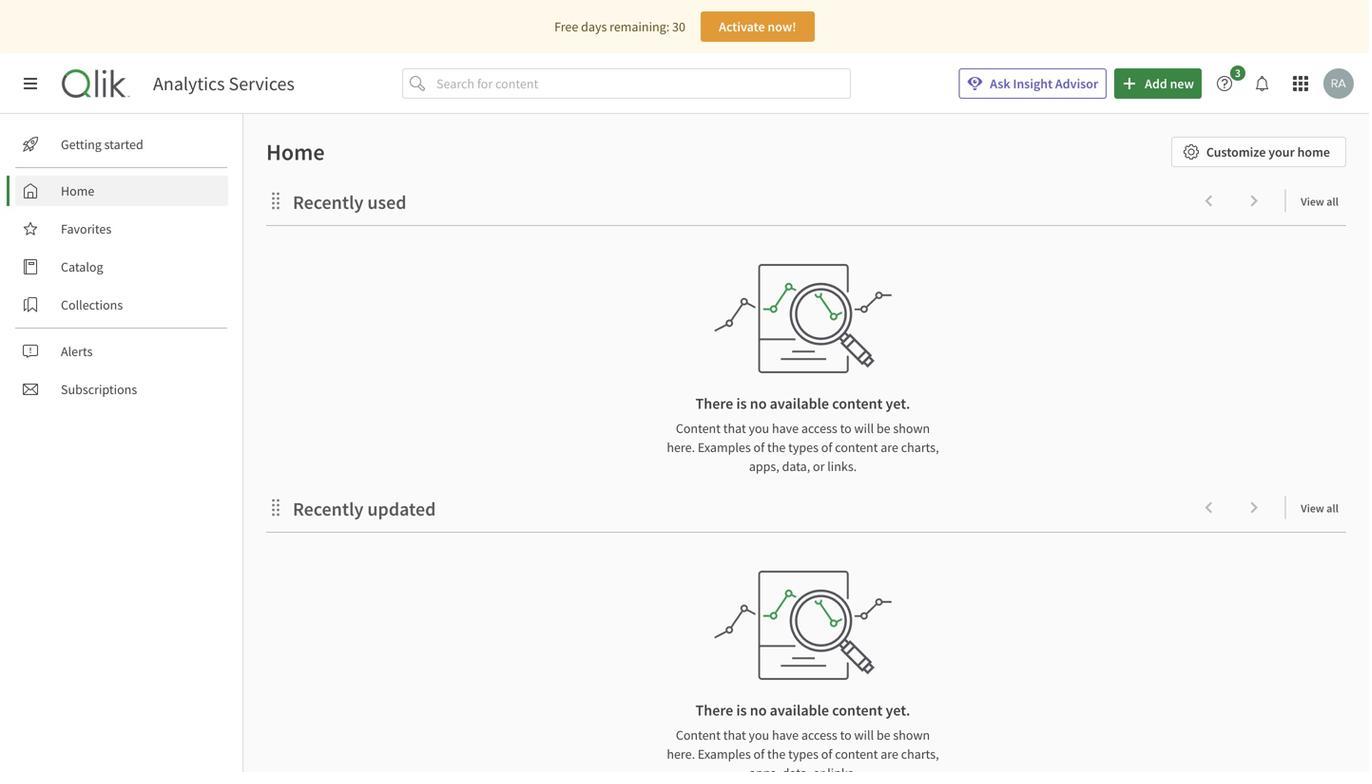 Task type: describe. For each thing, give the bounding box(es) containing it.
add new button
[[1114, 68, 1202, 99]]

are for recently updated
[[881, 746, 898, 763]]

new
[[1170, 75, 1194, 92]]

content for recently updated
[[676, 727, 721, 744]]

recently used link
[[293, 191, 414, 214]]

now!
[[768, 18, 796, 35]]

shown for recently updated
[[893, 727, 930, 744]]

there is no available content yet. content that you have access to will be shown here. examples of the types of content are charts, apps, data, or links. for used
[[667, 395, 939, 475]]

view all link for recently updated
[[1301, 496, 1346, 520]]

available for used
[[770, 395, 829, 414]]

shown for recently used
[[893, 420, 930, 437]]

analytics services
[[153, 72, 295, 96]]

home inside main content
[[266, 138, 325, 166]]

recently for recently updated
[[293, 498, 364, 521]]

apps, for recently updated
[[749, 765, 779, 773]]

collections
[[61, 297, 123, 314]]

have for recently used
[[772, 420, 799, 437]]

analytics
[[153, 72, 225, 96]]

customize your home
[[1206, 144, 1330, 161]]

recently updated link
[[293, 498, 443, 521]]

remaining:
[[610, 18, 670, 35]]

types for recently used
[[788, 439, 819, 456]]

catalog link
[[15, 252, 228, 282]]

home main content
[[236, 114, 1369, 773]]

that for recently updated
[[723, 727, 746, 744]]

recently updated
[[293, 498, 436, 521]]

the for recently updated
[[767, 746, 786, 763]]

ask insight advisor button
[[959, 68, 1107, 99]]

catalog
[[61, 259, 103, 276]]

are for recently used
[[881, 439, 898, 456]]

collections link
[[15, 290, 228, 320]]

activate
[[719, 18, 765, 35]]

customize your home button
[[1171, 137, 1346, 167]]

you for recently used
[[749, 420, 769, 437]]

started
[[104, 136, 143, 153]]

available for updated
[[770, 702, 829, 721]]

getting
[[61, 136, 102, 153]]

free days remaining: 30
[[554, 18, 685, 35]]

all for recently updated
[[1327, 502, 1339, 516]]

recently for recently used
[[293, 191, 364, 214]]

will for used
[[854, 420, 874, 437]]

favorites
[[61, 221, 111, 238]]

be for recently used
[[877, 420, 891, 437]]

days
[[581, 18, 607, 35]]

is for recently updated
[[736, 702, 747, 721]]

home inside "link"
[[61, 183, 94, 200]]

there for recently used
[[696, 395, 733, 414]]

free
[[554, 18, 578, 35]]

charts, for recently used
[[901, 439, 939, 456]]

examples for recently used
[[698, 439, 751, 456]]

navigation pane element
[[0, 122, 242, 413]]

activate now!
[[719, 18, 796, 35]]

subscriptions link
[[15, 375, 228, 405]]

charts, for recently updated
[[901, 746, 939, 763]]

ask
[[990, 75, 1010, 92]]

data, for recently updated
[[782, 765, 810, 773]]

analytics services element
[[153, 72, 295, 96]]

3 button
[[1209, 66, 1251, 99]]



Task type: locate. For each thing, give the bounding box(es) containing it.
updated
[[367, 498, 436, 521]]

2 types from the top
[[788, 746, 819, 763]]

close sidebar menu image
[[23, 76, 38, 91]]

0 vertical spatial there
[[696, 395, 733, 414]]

1 vertical spatial types
[[788, 746, 819, 763]]

1 vertical spatial that
[[723, 727, 746, 744]]

1 be from the top
[[877, 420, 891, 437]]

0 vertical spatial that
[[723, 420, 746, 437]]

there
[[696, 395, 733, 414], [696, 702, 733, 721]]

types
[[788, 439, 819, 456], [788, 746, 819, 763]]

2 content from the top
[[676, 727, 721, 744]]

1 vertical spatial move collection image
[[266, 499, 285, 518]]

links. for recently used
[[827, 458, 857, 475]]

are
[[881, 439, 898, 456], [881, 746, 898, 763]]

examples
[[698, 439, 751, 456], [698, 746, 751, 763]]

1 no from the top
[[750, 395, 767, 414]]

access for used
[[801, 420, 837, 437]]

1 vertical spatial to
[[840, 727, 852, 744]]

1 vertical spatial are
[[881, 746, 898, 763]]

0 vertical spatial you
[[749, 420, 769, 437]]

1 yet. from the top
[[886, 395, 910, 414]]

you for recently updated
[[749, 727, 769, 744]]

1 vertical spatial here.
[[667, 746, 695, 763]]

there for recently updated
[[696, 702, 733, 721]]

1 vertical spatial will
[[854, 727, 874, 744]]

recently left 'updated'
[[293, 498, 364, 521]]

0 vertical spatial home
[[266, 138, 325, 166]]

1 vertical spatial the
[[767, 746, 786, 763]]

0 vertical spatial all
[[1327, 194, 1339, 209]]

0 vertical spatial apps,
[[749, 458, 779, 475]]

move collection image for recently updated
[[266, 499, 285, 518]]

0 vertical spatial be
[[877, 420, 891, 437]]

to
[[840, 420, 852, 437], [840, 727, 852, 744]]

view all for recently used
[[1301, 194, 1339, 209]]

2 view from the top
[[1301, 502, 1324, 516]]

1 vertical spatial home
[[61, 183, 94, 200]]

advisor
[[1055, 75, 1098, 92]]

2 access from the top
[[801, 727, 837, 744]]

1 have from the top
[[772, 420, 799, 437]]

is for recently used
[[736, 395, 747, 414]]

0 vertical spatial links.
[[827, 458, 857, 475]]

recently left used
[[293, 191, 364, 214]]

move collection image
[[266, 192, 285, 211], [266, 499, 285, 518]]

2 no from the top
[[750, 702, 767, 721]]

0 vertical spatial access
[[801, 420, 837, 437]]

types for recently updated
[[788, 746, 819, 763]]

1 there is no available content yet. content that you have access to will be shown here. examples of the types of content are charts, apps, data, or links. from the top
[[667, 395, 939, 475]]

customize
[[1206, 144, 1266, 161]]

2 apps, from the top
[[749, 765, 779, 773]]

move collection image left "recently updated" on the bottom left of the page
[[266, 499, 285, 518]]

0 vertical spatial content
[[676, 420, 721, 437]]

will for updated
[[854, 727, 874, 744]]

activate now! link
[[701, 11, 815, 42]]

or
[[813, 458, 825, 475], [813, 765, 825, 773]]

there is no available content yet. content that you have access to will be shown here. examples of the types of content are charts, apps, data, or links.
[[667, 395, 939, 475], [667, 702, 939, 773]]

0 vertical spatial recently
[[293, 191, 364, 214]]

2 there from the top
[[696, 702, 733, 721]]

1 vertical spatial or
[[813, 765, 825, 773]]

1 vertical spatial recently
[[293, 498, 364, 521]]

no for recently updated
[[750, 702, 767, 721]]

no for recently used
[[750, 395, 767, 414]]

insight
[[1013, 75, 1053, 92]]

2 available from the top
[[770, 702, 829, 721]]

1 or from the top
[[813, 458, 825, 475]]

0 vertical spatial are
[[881, 439, 898, 456]]

2 view all from the top
[[1301, 502, 1339, 516]]

move collection image for recently used
[[266, 192, 285, 211]]

getting started
[[61, 136, 143, 153]]

1 links. from the top
[[827, 458, 857, 475]]

30
[[672, 18, 685, 35]]

here.
[[667, 439, 695, 456], [667, 746, 695, 763]]

1 vertical spatial links.
[[827, 765, 857, 773]]

2 is from the top
[[736, 702, 747, 721]]

0 vertical spatial will
[[854, 420, 874, 437]]

have for recently updated
[[772, 727, 799, 744]]

1 here. from the top
[[667, 439, 695, 456]]

add new
[[1145, 75, 1194, 92]]

2 to from the top
[[840, 727, 852, 744]]

view all for recently updated
[[1301, 502, 1339, 516]]

is
[[736, 395, 747, 414], [736, 702, 747, 721]]

getting started link
[[15, 129, 228, 160]]

1 vertical spatial data,
[[782, 765, 810, 773]]

1 available from the top
[[770, 395, 829, 414]]

0 vertical spatial shown
[[893, 420, 930, 437]]

view all link
[[1301, 189, 1346, 213], [1301, 496, 1346, 520]]

2 charts, from the top
[[901, 746, 939, 763]]

data, for recently used
[[782, 458, 810, 475]]

data,
[[782, 458, 810, 475], [782, 765, 810, 773]]

yet.
[[886, 395, 910, 414], [886, 702, 910, 721]]

1 there from the top
[[696, 395, 733, 414]]

2 or from the top
[[813, 765, 825, 773]]

that
[[723, 420, 746, 437], [723, 727, 746, 744]]

1 examples from the top
[[698, 439, 751, 456]]

content
[[832, 395, 883, 414], [835, 439, 878, 456], [832, 702, 883, 721], [835, 746, 878, 763]]

1 vertical spatial available
[[770, 702, 829, 721]]

be for recently updated
[[877, 727, 891, 744]]

0 vertical spatial the
[[767, 439, 786, 456]]

1 view all from the top
[[1301, 194, 1339, 209]]

1 are from the top
[[881, 439, 898, 456]]

0 vertical spatial there is no available content yet. content that you have access to will be shown here. examples of the types of content are charts, apps, data, or links.
[[667, 395, 939, 475]]

0 vertical spatial move collection image
[[266, 192, 285, 211]]

content
[[676, 420, 721, 437], [676, 727, 721, 744]]

1 vertical spatial charts,
[[901, 746, 939, 763]]

examples for recently updated
[[698, 746, 751, 763]]

1 vertical spatial have
[[772, 727, 799, 744]]

you
[[749, 420, 769, 437], [749, 727, 769, 744]]

1 vertical spatial access
[[801, 727, 837, 744]]

add
[[1145, 75, 1167, 92]]

1 shown from the top
[[893, 420, 930, 437]]

0 vertical spatial or
[[813, 458, 825, 475]]

2 links. from the top
[[827, 765, 857, 773]]

1 is from the top
[[736, 395, 747, 414]]

be
[[877, 420, 891, 437], [877, 727, 891, 744]]

1 vertical spatial view
[[1301, 502, 1324, 516]]

2 data, from the top
[[782, 765, 810, 773]]

2 yet. from the top
[[886, 702, 910, 721]]

favorites link
[[15, 214, 228, 244]]

that for recently used
[[723, 420, 746, 437]]

all for recently used
[[1327, 194, 1339, 209]]

alerts link
[[15, 337, 228, 367]]

home
[[266, 138, 325, 166], [61, 183, 94, 200]]

1 view all link from the top
[[1301, 189, 1346, 213]]

access for updated
[[801, 727, 837, 744]]

recently
[[293, 191, 364, 214], [293, 498, 364, 521]]

1 all from the top
[[1327, 194, 1339, 209]]

the
[[767, 439, 786, 456], [767, 746, 786, 763]]

links. for recently updated
[[827, 765, 857, 773]]

2 shown from the top
[[893, 727, 930, 744]]

all
[[1327, 194, 1339, 209], [1327, 502, 1339, 516]]

no
[[750, 395, 767, 414], [750, 702, 767, 721]]

2 have from the top
[[772, 727, 799, 744]]

1 vertical spatial be
[[877, 727, 891, 744]]

ask insight advisor
[[990, 75, 1098, 92]]

ruby anderson image
[[1323, 68, 1354, 99]]

1 vertical spatial view all link
[[1301, 496, 1346, 520]]

1 content from the top
[[676, 420, 721, 437]]

shown
[[893, 420, 930, 437], [893, 727, 930, 744]]

content for recently used
[[676, 420, 721, 437]]

2 you from the top
[[749, 727, 769, 744]]

yet. for recently updated
[[886, 702, 910, 721]]

your
[[1269, 144, 1295, 161]]

1 vertical spatial content
[[676, 727, 721, 744]]

1 vertical spatial there
[[696, 702, 733, 721]]

1 vertical spatial shown
[[893, 727, 930, 744]]

alerts
[[61, 343, 93, 360]]

1 data, from the top
[[782, 458, 810, 475]]

1 horizontal spatial home
[[266, 138, 325, 166]]

recently used
[[293, 191, 407, 214]]

2 view all link from the top
[[1301, 496, 1346, 520]]

0 vertical spatial types
[[788, 439, 819, 456]]

0 vertical spatial is
[[736, 395, 747, 414]]

0 vertical spatial view all link
[[1301, 189, 1346, 213]]

home up the favorites
[[61, 183, 94, 200]]

0 vertical spatial view all
[[1301, 194, 1339, 209]]

view all link for recently used
[[1301, 189, 1346, 213]]

2 here. from the top
[[667, 746, 695, 763]]

2 there is no available content yet. content that you have access to will be shown here. examples of the types of content are charts, apps, data, or links. from the top
[[667, 702, 939, 773]]

0 vertical spatial charts,
[[901, 439, 939, 456]]

view for recently updated
[[1301, 502, 1324, 516]]

1 vertical spatial is
[[736, 702, 747, 721]]

1 that from the top
[[723, 420, 746, 437]]

1 vertical spatial apps,
[[749, 765, 779, 773]]

or for recently used
[[813, 458, 825, 475]]

0 vertical spatial no
[[750, 395, 767, 414]]

Search for content text field
[[433, 68, 851, 99]]

0 vertical spatial available
[[770, 395, 829, 414]]

will
[[854, 420, 874, 437], [854, 727, 874, 744]]

home link
[[15, 176, 228, 206]]

0 vertical spatial here.
[[667, 439, 695, 456]]

have
[[772, 420, 799, 437], [772, 727, 799, 744]]

services
[[229, 72, 295, 96]]

0 vertical spatial examples
[[698, 439, 751, 456]]

2 be from the top
[[877, 727, 891, 744]]

access
[[801, 420, 837, 437], [801, 727, 837, 744]]

2 are from the top
[[881, 746, 898, 763]]

0 vertical spatial yet.
[[886, 395, 910, 414]]

links.
[[827, 458, 857, 475], [827, 765, 857, 773]]

the for recently used
[[767, 439, 786, 456]]

1 you from the top
[[749, 420, 769, 437]]

there is no available content yet. content that you have access to will be shown here. examples of the types of content are charts, apps, data, or links. for updated
[[667, 702, 939, 773]]

apps,
[[749, 458, 779, 475], [749, 765, 779, 773]]

1 types from the top
[[788, 439, 819, 456]]

0 vertical spatial view
[[1301, 194, 1324, 209]]

2 the from the top
[[767, 746, 786, 763]]

1 vertical spatial all
[[1327, 502, 1339, 516]]

home up recently used
[[266, 138, 325, 166]]

2 all from the top
[[1327, 502, 1339, 516]]

1 vertical spatial you
[[749, 727, 769, 744]]

2 will from the top
[[854, 727, 874, 744]]

to for updated
[[840, 727, 852, 744]]

here. for recently updated
[[667, 746, 695, 763]]

charts,
[[901, 439, 939, 456], [901, 746, 939, 763]]

1 the from the top
[[767, 439, 786, 456]]

here. for recently used
[[667, 439, 695, 456]]

1 will from the top
[[854, 420, 874, 437]]

0 vertical spatial to
[[840, 420, 852, 437]]

1 vertical spatial view all
[[1301, 502, 1339, 516]]

yet. for recently used
[[886, 395, 910, 414]]

1 view from the top
[[1301, 194, 1324, 209]]

1 access from the top
[[801, 420, 837, 437]]

0 horizontal spatial home
[[61, 183, 94, 200]]

view all
[[1301, 194, 1339, 209], [1301, 502, 1339, 516]]

used
[[367, 191, 407, 214]]

2 that from the top
[[723, 727, 746, 744]]

1 to from the top
[[840, 420, 852, 437]]

0 vertical spatial have
[[772, 420, 799, 437]]

move collection image left recently used
[[266, 192, 285, 211]]

view for recently used
[[1301, 194, 1324, 209]]

or for recently updated
[[813, 765, 825, 773]]

1 apps, from the top
[[749, 458, 779, 475]]

0 vertical spatial data,
[[782, 458, 810, 475]]

to for used
[[840, 420, 852, 437]]

1 vertical spatial there is no available content yet. content that you have access to will be shown here. examples of the types of content are charts, apps, data, or links.
[[667, 702, 939, 773]]

apps, for recently used
[[749, 458, 779, 475]]

1 vertical spatial examples
[[698, 746, 751, 763]]

subscriptions
[[61, 381, 137, 398]]

available
[[770, 395, 829, 414], [770, 702, 829, 721]]

3
[[1235, 66, 1241, 80]]

home
[[1297, 144, 1330, 161]]

1 vertical spatial yet.
[[886, 702, 910, 721]]

1 vertical spatial no
[[750, 702, 767, 721]]

view
[[1301, 194, 1324, 209], [1301, 502, 1324, 516]]

2 examples from the top
[[698, 746, 751, 763]]

1 charts, from the top
[[901, 439, 939, 456]]

of
[[754, 439, 765, 456], [821, 439, 832, 456], [754, 746, 765, 763], [821, 746, 832, 763]]



Task type: vqa. For each thing, say whether or not it's contained in the screenshot.
the These are the notes element
no



